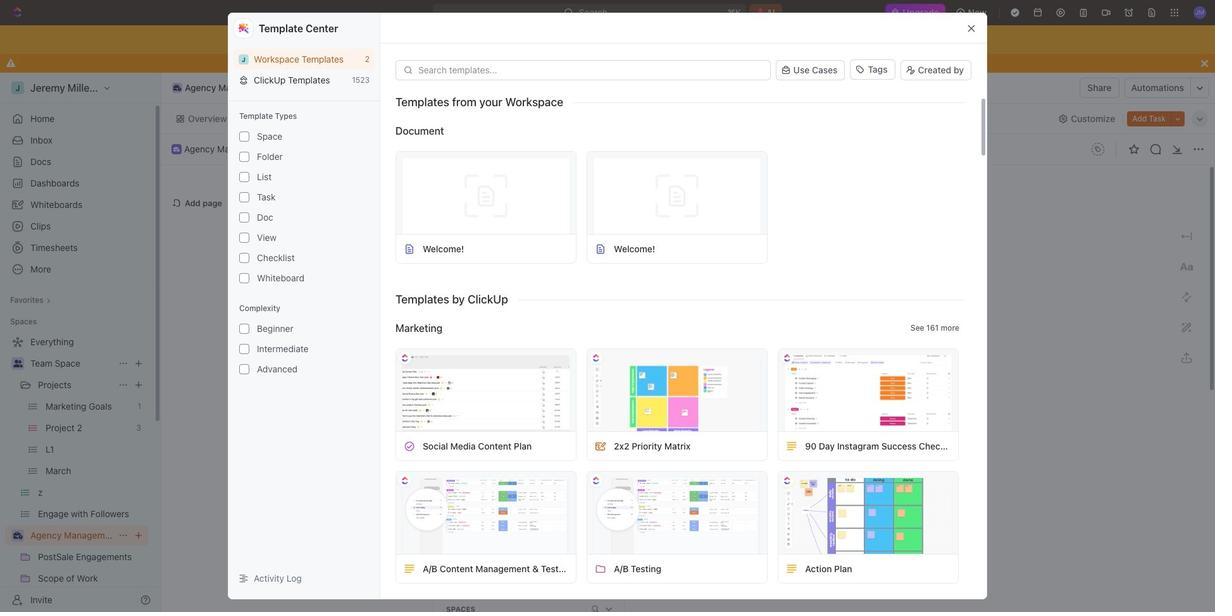 Task type: vqa. For each thing, say whether or not it's contained in the screenshot.
the middle Add
no



Task type: locate. For each thing, give the bounding box(es) containing it.
business time image
[[174, 147, 180, 152]]

doc template element
[[404, 243, 415, 255], [595, 243, 607, 255]]

0 horizontal spatial list template image
[[404, 564, 415, 575]]

task template element
[[404, 441, 415, 452]]

jeremy miller's workspace, , element
[[239, 54, 249, 64]]

list template element
[[787, 441, 798, 452], [404, 564, 415, 575], [787, 564, 798, 575]]

tree
[[5, 332, 149, 613]]

whiteboard template image
[[595, 441, 607, 452]]

list template image
[[787, 441, 798, 452]]

sidebar navigation
[[0, 73, 161, 613]]

1 horizontal spatial doc template element
[[595, 243, 607, 255]]

0 vertical spatial business time image
[[173, 85, 181, 91]]

0 horizontal spatial doc template element
[[404, 243, 415, 255]]

1 vertical spatial business time image
[[13, 533, 22, 540]]

doc template image
[[404, 243, 415, 255]]

folder template element
[[595, 564, 607, 575]]

business time image inside tree
[[13, 533, 22, 540]]

None checkbox
[[239, 172, 250, 182], [239, 193, 250, 203], [239, 213, 250, 223], [239, 233, 250, 243], [239, 253, 250, 263], [239, 274, 250, 284], [239, 345, 250, 355], [239, 172, 250, 182], [239, 193, 250, 203], [239, 213, 250, 223], [239, 233, 250, 243], [239, 253, 250, 263], [239, 274, 250, 284], [239, 345, 250, 355]]

1 horizontal spatial business time image
[[173, 85, 181, 91]]

1 horizontal spatial list template image
[[787, 564, 798, 575]]

2 doc template element from the left
[[595, 243, 607, 255]]

business time image
[[173, 85, 181, 91], [13, 533, 22, 540]]

0 horizontal spatial business time image
[[13, 533, 22, 540]]

list template image
[[404, 564, 415, 575], [787, 564, 798, 575]]

None checkbox
[[239, 132, 250, 142], [239, 152, 250, 162], [239, 324, 250, 334], [239, 365, 250, 375], [239, 132, 250, 142], [239, 152, 250, 162], [239, 324, 250, 334], [239, 365, 250, 375]]

Search templates... text field
[[419, 65, 764, 75]]

doc template image
[[595, 243, 607, 255]]

whiteboard template element
[[595, 441, 607, 452]]



Task type: describe. For each thing, give the bounding box(es) containing it.
user group image
[[13, 360, 22, 368]]

1 list template image from the left
[[404, 564, 415, 575]]

task template image
[[404, 441, 415, 452]]

folder template image
[[595, 564, 607, 575]]

1 doc template element from the left
[[404, 243, 415, 255]]

tree inside sidebar "navigation"
[[5, 332, 149, 613]]

2 list template image from the left
[[787, 564, 798, 575]]



